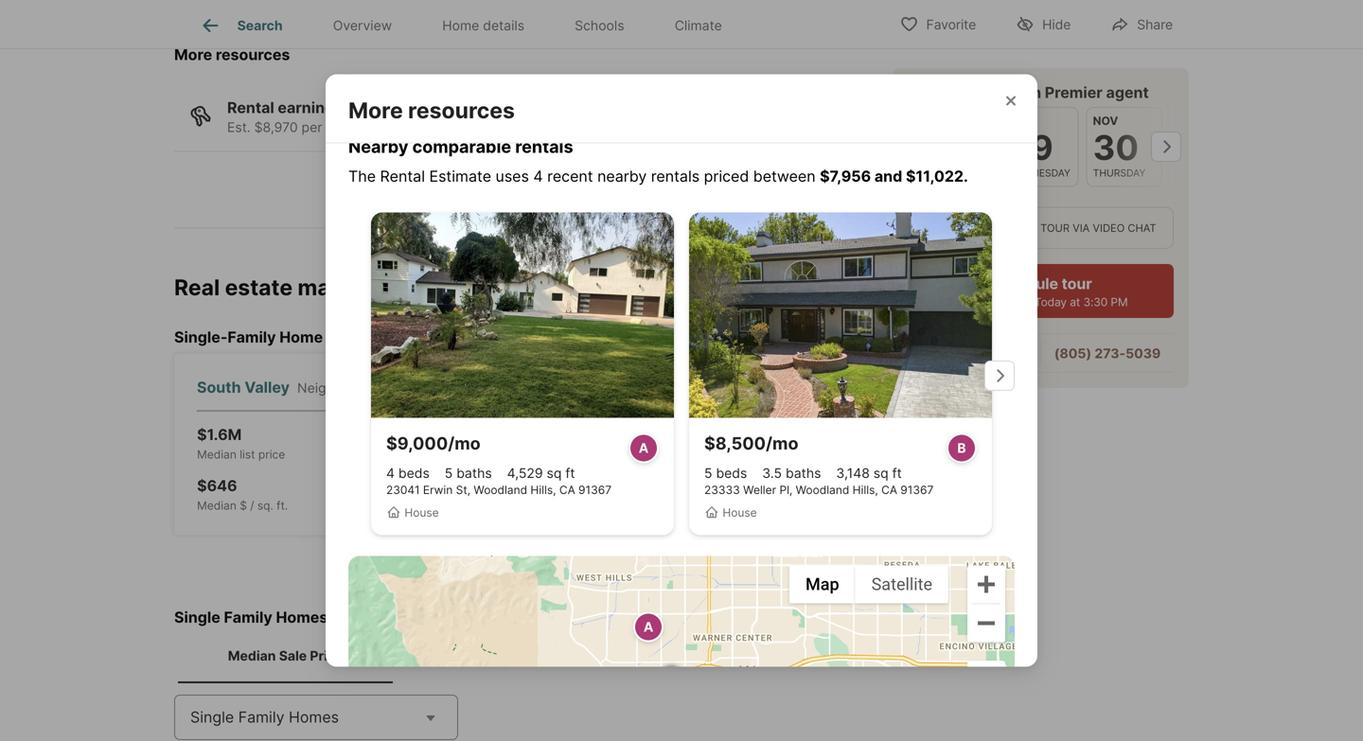 Task type: locate. For each thing, give the bounding box(es) containing it.
2 hills, from the left
[[853, 483, 878, 497]]

None button
[[919, 106, 995, 188], [1003, 107, 1079, 187], [1086, 107, 1162, 187], [919, 106, 995, 188], [1003, 107, 1079, 187], [1086, 107, 1162, 187]]

30
[[1093, 127, 1139, 168], [406, 328, 426, 346]]

0 vertical spatial home
[[442, 17, 479, 33]]

1 horizontal spatial more
[[348, 97, 403, 123]]

homes up sale
[[276, 608, 328, 626]]

1 tab list from the top
[[174, 0, 762, 48]]

0 horizontal spatial south
[[197, 378, 241, 396]]

1 vertical spatial estimate
[[429, 167, 491, 185]]

1 vertical spatial list
[[443, 499, 459, 512]]

tab list
[[174, 0, 762, 48], [174, 629, 863, 683]]

slide 4 dot image
[[525, 555, 531, 561]]

median down $646
[[197, 499, 236, 512]]

0 horizontal spatial ca
[[559, 483, 575, 497]]

2 5 from the left
[[704, 465, 712, 481]]

rentals left priced
[[651, 167, 700, 185]]

4,529 sq ft
[[507, 465, 575, 481]]

single
[[174, 608, 220, 626], [190, 708, 234, 726]]

homes inside tab
[[472, 648, 515, 664]]

south right trends
[[400, 608, 444, 626]]

a right ask
[[954, 346, 962, 362]]

5 up erwin
[[445, 465, 453, 481]]

rental inside rental earnings est. $8,970 per month, based on comparable rentals
[[227, 98, 274, 117]]

0 horizontal spatial in
[[383, 608, 397, 626]]

/mo
[[448, 433, 481, 454], [766, 433, 798, 454]]

1 horizontal spatial $8,970
[[348, 63, 434, 93]]

single family homes trends in south valley
[[174, 608, 493, 626]]

a left $8,500
[[639, 440, 649, 456]]

0 vertical spatial 4
[[533, 167, 543, 185]]

tour
[[908, 83, 942, 102], [921, 221, 951, 234], [1040, 221, 1070, 234]]

person
[[966, 221, 1010, 234]]

beds up 23333
[[716, 465, 747, 481]]

median
[[197, 447, 236, 461], [358, 447, 397, 461], [197, 499, 236, 512], [358, 499, 397, 512], [228, 648, 276, 664], [647, 648, 693, 664]]

1 vertical spatial tab list
[[174, 629, 863, 683]]

0 vertical spatial on
[[416, 119, 431, 135]]

# left sold on the left bottom
[[519, 499, 526, 512]]

0 horizontal spatial redfin
[[348, 95, 388, 111]]

2 /mo from the left
[[766, 433, 798, 454]]

rental up the est.
[[227, 98, 274, 117]]

0 horizontal spatial house
[[405, 506, 439, 520]]

more resources element
[[348, 74, 538, 124]]

1 vertical spatial a
[[644, 619, 653, 635]]

0 vertical spatial family
[[227, 328, 276, 346]]

on inside 'tab'
[[731, 648, 747, 664]]

1 horizontal spatial 4
[[533, 167, 543, 185]]

91367 down 3,148 sq ft
[[900, 483, 934, 497]]

2 sq from the left
[[873, 465, 888, 481]]

ft right 3,148
[[892, 465, 902, 481]]

estimate down "mo"
[[435, 95, 489, 111]]

1 91367 from the left
[[578, 483, 612, 497]]

median down the $1.6m
[[197, 447, 236, 461]]

tab list containing search
[[174, 0, 762, 48]]

1 vertical spatial $8,970
[[254, 119, 298, 135]]

$9,000 /mo
[[386, 433, 481, 454]]

3,148
[[836, 465, 870, 481]]

0 vertical spatial homes
[[276, 608, 328, 626]]

0 vertical spatial list
[[240, 447, 255, 461]]

slide 3 dot image
[[516, 555, 522, 561]]

single for single family homes
[[190, 708, 234, 726]]

0 vertical spatial more resources
[[174, 45, 290, 64]]

ask
[[926, 346, 951, 362]]

south
[[197, 378, 241, 396], [400, 608, 444, 626]]

comparable inside rental earnings est. $8,970 per month, based on comparable rentals
[[435, 119, 509, 135]]

1 vertical spatial resources
[[408, 97, 515, 123]]

1 vertical spatial valley
[[448, 608, 493, 626]]

home
[[442, 17, 479, 33], [279, 328, 323, 346]]

comparable down the more resources element
[[412, 136, 511, 157]]

/ right $ at the bottom left of the page
[[250, 499, 254, 512]]

erwin
[[423, 483, 453, 497]]

favorite
[[926, 17, 976, 33]]

next image right ask
[[984, 361, 1015, 391]]

1 vertical spatial homes
[[472, 648, 515, 664]]

ca down 3,148 sq ft
[[881, 483, 897, 497]]

tour for tour in person
[[921, 221, 951, 234]]

2 house from the left
[[723, 506, 757, 520]]

(805) 273-5039
[[1054, 346, 1161, 362]]

beds for $8,500 /mo
[[716, 465, 747, 481]]

2 vertical spatial homes
[[289, 708, 339, 726]]

sq for $9,000 /mo
[[547, 465, 562, 481]]

rental down the $8,970 / mo at the top left of the page
[[392, 95, 431, 111]]

0 vertical spatial tab list
[[174, 0, 762, 48]]

1 horizontal spatial house
[[723, 506, 757, 520]]

2 baths from the left
[[786, 465, 821, 481]]

5 up 23333
[[704, 465, 712, 481]]

$8,970 up redfin rental estimate
[[348, 63, 434, 93]]

1 beds from the left
[[398, 465, 430, 481]]

sale
[[279, 648, 307, 664]]

beds for $9,000 /mo
[[398, 465, 430, 481]]

0 horizontal spatial more resources
[[174, 45, 290, 64]]

hills, for $9,000 /mo
[[530, 483, 556, 497]]

0 horizontal spatial resources
[[216, 45, 290, 64]]

market
[[298, 274, 373, 301]]

0 vertical spatial 30
[[1093, 127, 1139, 168]]

/
[[440, 63, 450, 93], [250, 499, 254, 512]]

1 vertical spatial home
[[279, 328, 323, 346]]

0 horizontal spatial list
[[240, 447, 255, 461]]

sold
[[519, 648, 547, 664]]

redfin up 'month,'
[[348, 95, 388, 111]]

median inside median days on market 'tab'
[[647, 648, 693, 664]]

2 ca from the left
[[881, 483, 897, 497]]

1 horizontal spatial resources
[[408, 97, 515, 123]]

thursday
[[1093, 167, 1146, 179]]

1 horizontal spatial 5
[[704, 465, 712, 481]]

# of homes sold tab
[[393, 633, 597, 679]]

on
[[416, 119, 431, 135], [429, 447, 443, 461], [731, 648, 747, 664]]

0 horizontal spatial /
[[250, 499, 254, 512]]

43 median days on mkt.
[[358, 425, 469, 461]]

0 horizontal spatial 30
[[406, 328, 426, 346]]

list left price
[[240, 447, 255, 461]]

1 ca from the left
[[559, 483, 575, 497]]

valley up of
[[448, 608, 493, 626]]

tab list containing median sale price
[[174, 629, 863, 683]]

baths up 23333 weller pl, woodland hills, ca 91367 in the right bottom of the page
[[786, 465, 821, 481]]

hills, down 3,148 sq ft
[[853, 483, 878, 497]]

next image inside more resources dialog
[[984, 361, 1015, 391]]

91367 up homes
[[578, 483, 612, 497]]

map button
[[789, 566, 855, 604]]

on right days
[[731, 648, 747, 664]]

1 horizontal spatial more resources
[[348, 97, 515, 123]]

more resources
[[174, 45, 290, 64], [348, 97, 515, 123]]

median inside "$646 median $ / sq. ft."
[[197, 499, 236, 512]]

home left details
[[442, 17, 479, 33]]

more down search "link" on the left
[[174, 45, 212, 64]]

ft
[[565, 465, 575, 481], [892, 465, 902, 481]]

rentals
[[513, 119, 555, 135], [515, 136, 573, 157], [651, 167, 700, 185]]

more
[[174, 45, 212, 64], [348, 97, 403, 123]]

$8,970
[[348, 63, 434, 93], [254, 119, 298, 135]]

1 horizontal spatial hills,
[[853, 483, 878, 497]]

median inside 43 median days on mkt.
[[358, 447, 397, 461]]

on left mkt.
[[429, 447, 443, 461]]

menu bar
[[789, 566, 948, 604]]

more up nearby
[[348, 97, 403, 123]]

valley inside carousel group
[[245, 378, 290, 396]]

overview
[[333, 17, 392, 33]]

priced
[[704, 167, 749, 185]]

next image right nov 30 thursday
[[1151, 132, 1181, 162]]

ca for $8,500 /mo
[[881, 483, 897, 497]]

30 down agent
[[1093, 127, 1139, 168]]

family down estate in the top left of the page
[[227, 328, 276, 346]]

schools tab
[[550, 3, 649, 48]]

st,
[[456, 483, 470, 497]]

1 vertical spatial south
[[400, 608, 444, 626]]

0 vertical spatial a
[[639, 440, 649, 456]]

1 vertical spatial in
[[383, 608, 397, 626]]

resources down "mo"
[[408, 97, 515, 123]]

0 horizontal spatial 4
[[386, 465, 395, 481]]

2 vertical spatial on
[[731, 648, 747, 664]]

estate
[[225, 274, 293, 301]]

1 horizontal spatial ft
[[892, 465, 902, 481]]

and
[[874, 167, 902, 185]]

$8,970 left per
[[254, 119, 298, 135]]

sq for $8,500 /mo
[[873, 465, 888, 481]]

4,529
[[507, 465, 543, 481]]

estimate down nearby comparable rentals
[[429, 167, 491, 185]]

(805)
[[1054, 346, 1091, 362]]

median down the 43
[[358, 447, 397, 461]]

1 horizontal spatial valley
[[448, 608, 493, 626]]

3.5 baths
[[762, 465, 821, 481]]

single-
[[174, 328, 227, 346]]

next image
[[1151, 132, 1181, 162], [984, 361, 1015, 391]]

/mo up 5 baths
[[448, 433, 481, 454]]

1 ft from the left
[[565, 465, 575, 481]]

homes down price
[[289, 708, 339, 726]]

a
[[981, 83, 990, 102], [954, 346, 962, 362]]

1 horizontal spatial beds
[[716, 465, 747, 481]]

0 horizontal spatial hills,
[[530, 483, 556, 497]]

1 horizontal spatial woodland
[[796, 483, 849, 497]]

resources down 'search'
[[216, 45, 290, 64]]

a right "with"
[[981, 83, 990, 102]]

1 horizontal spatial 91367
[[900, 483, 934, 497]]

2 woodland from the left
[[796, 483, 849, 497]]

0 horizontal spatial /mo
[[448, 433, 481, 454]]

2 ft from the left
[[892, 465, 902, 481]]

nov 30 thursday
[[1093, 114, 1146, 179]]

slide 5 dot image
[[535, 555, 540, 561]]

woodland down 4,529 on the left bottom
[[474, 483, 527, 497]]

5 beds
[[704, 465, 747, 481]]

baths for $8,500 /mo
[[786, 465, 821, 481]]

house for $9,000
[[405, 506, 439, 520]]

median left days
[[647, 648, 693, 664]]

1 vertical spatial /
[[250, 499, 254, 512]]

redfin inside more resources dialog
[[348, 95, 388, 111]]

tour down $11,022.
[[921, 221, 951, 234]]

in left person on the right of the page
[[953, 221, 964, 234]]

valley up $1.6m median list price
[[245, 378, 290, 396]]

1 vertical spatial more
[[348, 97, 403, 123]]

1 vertical spatial #
[[443, 648, 451, 664]]

price
[[310, 648, 343, 664]]

family down median sale price tab
[[238, 708, 284, 726]]

2 tab list from the top
[[174, 629, 863, 683]]

1 sq from the left
[[547, 465, 562, 481]]

menu bar containing map
[[789, 566, 948, 604]]

0 vertical spatial next image
[[1151, 132, 1181, 162]]

estimate
[[435, 95, 489, 111], [429, 167, 491, 185]]

median down 100.6%
[[358, 499, 397, 512]]

list down "st,"
[[443, 499, 459, 512]]

list box
[[908, 207, 1174, 249]]

homes
[[276, 608, 328, 626], [472, 648, 515, 664], [289, 708, 339, 726]]

0 vertical spatial estimate
[[435, 95, 489, 111]]

more resources down the $8,970 / mo at the top left of the page
[[348, 97, 515, 123]]

1 vertical spatial 30
[[406, 328, 426, 346]]

home left sales
[[279, 328, 323, 346]]

1 horizontal spatial /mo
[[766, 433, 798, 454]]

estimate for the
[[429, 167, 491, 185]]

comparable up nearby comparable rentals
[[435, 119, 509, 135]]

more resources dialog
[[326, 0, 1066, 741]]

# inside tab
[[443, 648, 451, 664]]

ft up homes
[[565, 465, 575, 481]]

beds down days
[[398, 465, 430, 481]]

nearby comparable rentals
[[348, 136, 573, 157]]

tour left 'via'
[[1040, 221, 1070, 234]]

1 horizontal spatial home
[[442, 17, 479, 33]]

1 woodland from the left
[[474, 483, 527, 497]]

estimate for redfin
[[435, 95, 489, 111]]

a
[[639, 440, 649, 456], [644, 619, 653, 635]]

nearby
[[348, 136, 408, 157]]

tour left "with"
[[908, 83, 942, 102]]

5039
[[1126, 346, 1161, 362]]

homes right of
[[472, 648, 515, 664]]

days
[[401, 447, 426, 461]]

0 horizontal spatial #
[[443, 648, 451, 664]]

rental
[[392, 95, 431, 111], [227, 98, 274, 117], [380, 167, 425, 185]]

on down redfin rental estimate
[[416, 119, 431, 135]]

4 up 23041
[[386, 465, 395, 481]]

climate tab
[[649, 3, 747, 48]]

1 5 from the left
[[445, 465, 453, 481]]

tour
[[1062, 275, 1092, 293]]

$8,970 inside rental earnings est. $8,970 per month, based on comparable rentals
[[254, 119, 298, 135]]

median left sale
[[228, 648, 276, 664]]

redfin right "with"
[[993, 83, 1041, 102]]

1 horizontal spatial ca
[[881, 483, 897, 497]]

1 horizontal spatial #
[[519, 499, 526, 512]]

# left of
[[443, 648, 451, 664]]

baths for $9,000 /mo
[[456, 465, 492, 481]]

1 horizontal spatial list
[[443, 499, 459, 512]]

$1.6m
[[197, 425, 242, 444]]

2 beds from the left
[[716, 465, 747, 481]]

sq right 4,529 on the left bottom
[[547, 465, 562, 481]]

resources inside the more resources element
[[408, 97, 515, 123]]

0 horizontal spatial 91367
[[578, 483, 612, 497]]

1 hills, from the left
[[530, 483, 556, 497]]

in right trends
[[383, 608, 397, 626]]

0 vertical spatial single
[[174, 608, 220, 626]]

23333 weller pl, woodland hills, ca 91367
[[704, 483, 934, 497]]

a up median days on market
[[644, 619, 653, 635]]

baths up "st,"
[[456, 465, 492, 481]]

house down erwin
[[405, 506, 439, 520]]

0 vertical spatial $8,970
[[348, 63, 434, 93]]

median for $1.6m
[[197, 447, 236, 461]]

100.6%
[[358, 476, 413, 495]]

/ left "mo"
[[440, 63, 450, 93]]

0 horizontal spatial next image
[[984, 361, 1015, 391]]

0 vertical spatial #
[[519, 499, 526, 512]]

0 horizontal spatial beds
[[398, 465, 430, 481]]

1 /mo from the left
[[448, 433, 481, 454]]

ca
[[559, 483, 575, 497], [881, 483, 897, 497]]

sq right 3,148
[[873, 465, 888, 481]]

246
[[519, 476, 548, 495]]

/mo up 3.5 baths
[[766, 433, 798, 454]]

0 horizontal spatial baths
[[456, 465, 492, 481]]

/ inside "$646 median $ / sq. ft."
[[250, 499, 254, 512]]

1 vertical spatial family
[[224, 608, 272, 626]]

south up the $1.6m
[[197, 378, 241, 396]]

house for $8,500
[[723, 506, 757, 520]]

1 horizontal spatial /
[[440, 63, 450, 93]]

0 vertical spatial valley
[[245, 378, 290, 396]]

slide 2 dot image
[[506, 555, 512, 561]]

resources
[[216, 45, 290, 64], [408, 97, 515, 123]]

in
[[953, 221, 964, 234], [383, 608, 397, 626]]

1 vertical spatial more resources
[[348, 97, 515, 123]]

22641
[[503, 274, 570, 301]]

3:30
[[1083, 296, 1108, 309]]

woodland down 3,148
[[796, 483, 849, 497]]

4 right uses
[[533, 167, 543, 185]]

rentals up recent
[[515, 136, 573, 157]]

per
[[302, 119, 322, 135]]

0 horizontal spatial $8,970
[[254, 119, 298, 135]]

median inside 100.6% median sale-to-list
[[358, 499, 397, 512]]

1 vertical spatial on
[[429, 447, 443, 461]]

1 horizontal spatial a
[[981, 83, 990, 102]]

home details tab
[[417, 3, 550, 48]]

rentals up uses
[[513, 119, 555, 135]]

median for $646
[[197, 499, 236, 512]]

median inside $1.6m median list price
[[197, 447, 236, 461]]

0 vertical spatial south
[[197, 378, 241, 396]]

1 vertical spatial single
[[190, 708, 234, 726]]

1 vertical spatial a
[[954, 346, 962, 362]]

2 91367 from the left
[[900, 483, 934, 497]]

0 horizontal spatial valley
[[245, 378, 290, 396]]

rental earnings est. $8,970 per month, based on comparable rentals
[[227, 98, 555, 135]]

more resources down search "link" on the left
[[174, 45, 290, 64]]

of
[[455, 648, 468, 664]]

1 horizontal spatial south
[[400, 608, 444, 626]]

0 horizontal spatial sq
[[547, 465, 562, 481]]

30 right (last
[[406, 328, 426, 346]]

91367 for $8,500 /mo
[[900, 483, 934, 497]]

0 horizontal spatial ft
[[565, 465, 575, 481]]

family up median sale price
[[224, 608, 272, 626]]

1 baths from the left
[[456, 465, 492, 481]]

sq.
[[257, 499, 273, 512]]

0 horizontal spatial more
[[174, 45, 212, 64]]

house down 23333
[[723, 506, 757, 520]]

tour via video chat
[[1040, 221, 1156, 234]]

1 horizontal spatial sq
[[873, 465, 888, 481]]

/mo for $8,500
[[766, 433, 798, 454]]

1 horizontal spatial baths
[[786, 465, 821, 481]]

5 for 5 beds
[[704, 465, 712, 481]]

family for sales
[[227, 328, 276, 346]]

hills, up sold on the left bottom
[[530, 483, 556, 497]]

1 horizontal spatial 30
[[1093, 127, 1139, 168]]

1 vertical spatial next image
[[984, 361, 1015, 391]]

5
[[445, 465, 453, 481], [704, 465, 712, 481]]

0 horizontal spatial woodland
[[474, 483, 527, 497]]

0 horizontal spatial 5
[[445, 465, 453, 481]]

ca up homes
[[559, 483, 575, 497]]

house
[[405, 506, 439, 520], [723, 506, 757, 520]]

redfin rental estimate
[[348, 95, 489, 111]]

satellite button
[[855, 566, 948, 604]]

1 horizontal spatial in
[[953, 221, 964, 234]]

23333
[[704, 483, 740, 497]]

rental down nearby
[[380, 167, 425, 185]]

1 house from the left
[[405, 506, 439, 520]]



Task type: vqa. For each thing, say whether or not it's contained in the screenshot.
the bottom Sell
no



Task type: describe. For each thing, give the bounding box(es) containing it.
sales
[[326, 328, 365, 346]]

rental for the
[[380, 167, 425, 185]]

days)
[[430, 328, 472, 346]]

0 vertical spatial in
[[953, 221, 964, 234]]

b
[[957, 440, 966, 456]]

map
[[805, 575, 839, 595]]

single for single family homes trends in south valley
[[174, 608, 220, 626]]

mkt.
[[446, 447, 469, 461]]

the rental estimate uses 4 recent nearby rentals priced between $7,956 and $11,022.
[[348, 167, 968, 185]]

homes for trends
[[276, 608, 328, 626]]

homes for sold
[[472, 648, 515, 664]]

favorite button
[[884, 4, 992, 43]]

4 beds
[[386, 465, 430, 481]]

ask a question link
[[926, 346, 1022, 362]]

search link
[[199, 14, 283, 37]]

0 horizontal spatial a
[[954, 346, 962, 362]]

0 vertical spatial resources
[[216, 45, 290, 64]]

hills, for $8,500 /mo
[[853, 483, 878, 497]]

south valley neighborhood
[[197, 378, 387, 396]]

photo of 23041 erwin st, woodland hills, ca 91367 image
[[371, 212, 674, 418]]

chat
[[1128, 221, 1156, 234]]

1 horizontal spatial next image
[[1151, 132, 1181, 162]]

video
[[1093, 221, 1125, 234]]

28 tuesday
[[927, 127, 972, 179]]

est.
[[227, 119, 250, 135]]

5 for 5 baths
[[445, 465, 453, 481]]

woodland for $8,500 /mo
[[796, 483, 849, 497]]

rentals inside rental earnings est. $8,970 per month, based on comparable rentals
[[513, 119, 555, 135]]

rental for redfin
[[392, 95, 431, 111]]

premier
[[1045, 83, 1103, 102]]

days
[[697, 648, 728, 664]]

on inside 43 median days on mkt.
[[429, 447, 443, 461]]

tuesday
[[927, 167, 972, 179]]

1 vertical spatial 4
[[386, 465, 395, 481]]

1 horizontal spatial redfin
[[993, 83, 1041, 102]]

nov
[[1093, 114, 1118, 128]]

23041
[[386, 483, 420, 497]]

slide 1 dot image
[[497, 555, 503, 561]]

neighborhood
[[297, 380, 387, 396]]

month,
[[326, 119, 370, 135]]

map region
[[339, 454, 1066, 741]]

question
[[965, 346, 1022, 362]]

via
[[1073, 221, 1090, 234]]

0 vertical spatial more
[[174, 45, 212, 64]]

list inside $1.6m median list price
[[240, 447, 255, 461]]

(805) 273-5039 link
[[1054, 346, 1161, 362]]

$646
[[197, 476, 237, 495]]

south inside carousel group
[[197, 378, 241, 396]]

tour for tour via video chat
[[1040, 221, 1070, 234]]

$11,022.
[[906, 167, 968, 185]]

0 vertical spatial a
[[981, 83, 990, 102]]

ft.
[[277, 499, 288, 512]]

uses
[[496, 167, 529, 185]]

100.6% median sale-to-list
[[358, 476, 459, 512]]

satellite
[[871, 575, 932, 595]]

3.5
[[762, 465, 782, 481]]

tour in person
[[921, 221, 1010, 234]]

29 wednesday
[[1009, 127, 1070, 179]]

with
[[945, 83, 978, 102]]

sale-
[[401, 499, 427, 512]]

woodland for $9,000 /mo
[[474, 483, 527, 497]]

overview tab
[[308, 3, 417, 48]]

median days on market tab
[[597, 633, 844, 679]]

pl,
[[779, 483, 793, 497]]

$7,956
[[820, 167, 871, 185]]

tour for tour with a redfin premier agent
[[908, 83, 942, 102]]

ft for $8,500 /mo
[[892, 465, 902, 481]]

$
[[240, 499, 247, 512]]

carousel group
[[167, 349, 886, 561]]

share
[[1137, 17, 1173, 33]]

agent
[[1106, 83, 1149, 102]]

/mo for $9,000
[[448, 433, 481, 454]]

list inside 100.6% median sale-to-list
[[443, 499, 459, 512]]

273-
[[1095, 346, 1126, 362]]

(last
[[369, 328, 402, 346]]

median sale price tab
[[178, 633, 393, 679]]

$8,500
[[704, 433, 766, 454]]

a inside region
[[644, 619, 653, 635]]

$8,970 inside more resources dialog
[[348, 63, 434, 93]]

2 vertical spatial family
[[238, 708, 284, 726]]

hide
[[1042, 17, 1071, 33]]

macfarlane
[[576, 274, 695, 301]]

schedule tour next available: today at 3:30 pm
[[954, 275, 1128, 309]]

43
[[358, 425, 378, 444]]

/ inside more resources dialog
[[440, 63, 450, 93]]

sold
[[529, 499, 551, 512]]

nearby
[[597, 167, 647, 185]]

on inside rental earnings est. $8,970 per month, based on comparable rentals
[[416, 119, 431, 135]]

$1.6m median list price
[[197, 425, 285, 461]]

hide button
[[1000, 4, 1087, 43]]

home inside tab
[[442, 17, 479, 33]]

menu bar inside more resources dialog
[[789, 566, 948, 604]]

single-family home sales (last 30 days)
[[174, 328, 472, 346]]

wednesday
[[1009, 167, 1070, 179]]

91367 for $9,000 /mo
[[578, 483, 612, 497]]

list box containing tour in person
[[908, 207, 1174, 249]]

more inside dialog
[[348, 97, 403, 123]]

28
[[927, 127, 971, 168]]

between
[[753, 167, 816, 185]]

home details
[[442, 17, 524, 33]]

insights
[[378, 274, 463, 301]]

more resources inside more resources dialog
[[348, 97, 515, 123]]

ca for $9,000 /mo
[[559, 483, 575, 497]]

0 horizontal spatial home
[[279, 328, 323, 346]]

recent
[[547, 167, 593, 185]]

median inside median sale price tab
[[228, 648, 276, 664]]

image image
[[693, 353, 863, 535]]

price
[[258, 447, 285, 461]]

29
[[1009, 127, 1053, 168]]

30 inside nov 30 thursday
[[1093, 127, 1139, 168]]

mo
[[455, 63, 493, 93]]

median for 43
[[358, 447, 397, 461]]

ft for $9,000 /mo
[[565, 465, 575, 481]]

based
[[373, 119, 412, 135]]

246 # sold homes
[[519, 476, 591, 512]]

south valley link
[[197, 376, 297, 399]]

details
[[483, 17, 524, 33]]

homes
[[555, 499, 591, 512]]

median sale price
[[228, 648, 343, 664]]

median for 100.6%
[[358, 499, 397, 512]]

single family homes
[[190, 708, 339, 726]]

comparable inside more resources dialog
[[412, 136, 511, 157]]

to-
[[427, 499, 443, 512]]

# inside 246 # sold homes
[[519, 499, 526, 512]]

trends
[[331, 608, 380, 626]]

ask a question
[[926, 346, 1022, 362]]

family for trends
[[224, 608, 272, 626]]

dr
[[701, 274, 725, 301]]

share button
[[1094, 4, 1189, 43]]

3,148 sq ft
[[836, 465, 902, 481]]

photo of 23333 weller pl, woodland hills, ca 91367 image
[[689, 212, 992, 418]]



